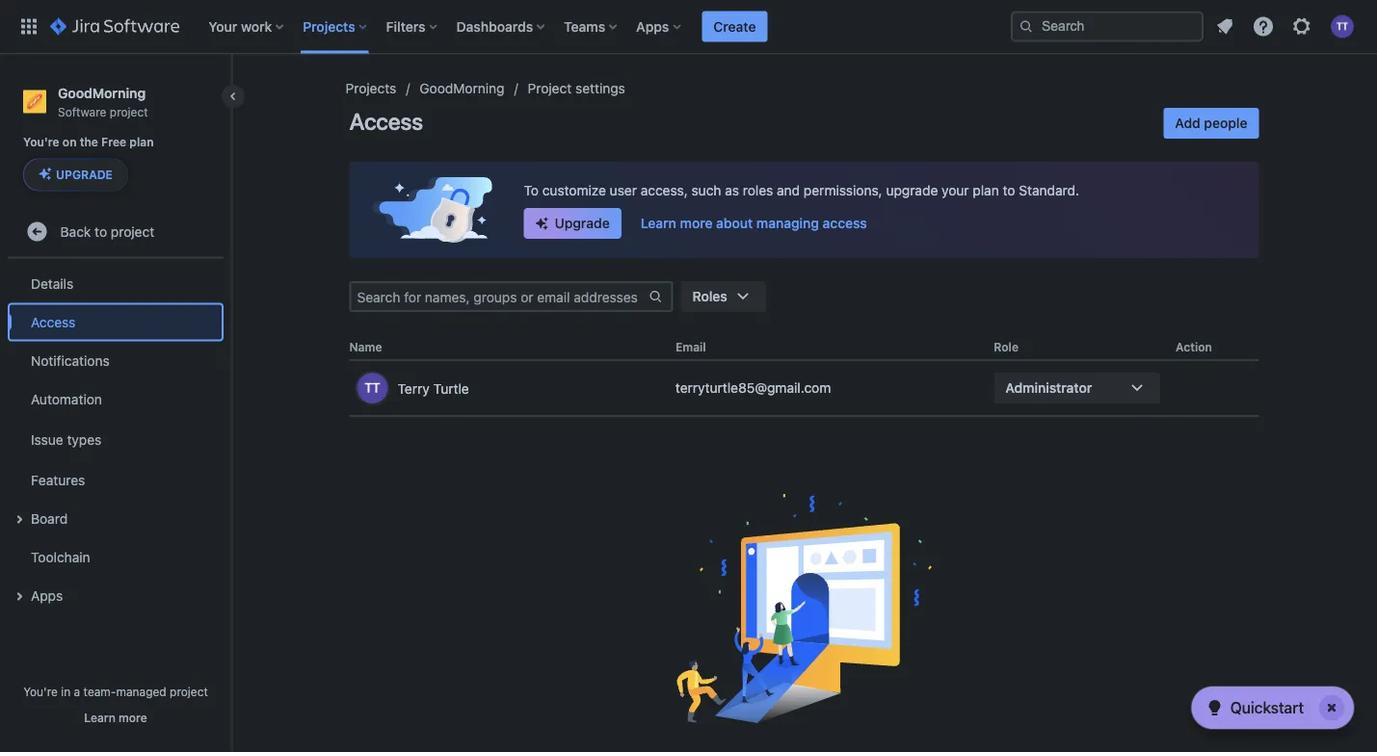 Task type: describe. For each thing, give the bounding box(es) containing it.
notifications image
[[1213, 15, 1237, 38]]

in
[[61, 685, 71, 699]]

upgrade for upgrade "link"
[[555, 215, 610, 231]]

goodmorning for goodmorning software project
[[58, 85, 146, 101]]

the
[[80, 136, 98, 149]]

administrator button
[[994, 373, 1161, 404]]

banner containing your work
[[0, 0, 1377, 54]]

apps button
[[631, 11, 689, 42]]

projects for projects 'popup button'
[[303, 18, 355, 34]]

upgrade button
[[24, 159, 127, 190]]

about
[[716, 215, 753, 231]]

goodmorning software project
[[58, 85, 148, 118]]

types
[[67, 432, 101, 448]]

your work
[[208, 18, 272, 34]]

access
[[823, 215, 867, 231]]

upgrade link
[[524, 208, 621, 239]]

settings
[[575, 80, 625, 96]]

notifications
[[31, 353, 110, 369]]

work
[[241, 18, 272, 34]]

software
[[58, 105, 106, 118]]

terryturtle85@gmail.com
[[676, 380, 831, 396]]

add people button
[[1164, 108, 1259, 139]]

1 horizontal spatial plan
[[973, 183, 999, 199]]

apps inside popup button
[[636, 18, 669, 34]]

create button
[[702, 11, 768, 42]]

turtle
[[433, 381, 469, 396]]

back
[[60, 224, 91, 239]]

learn for learn more about managing access
[[641, 215, 677, 231]]

administrator
[[1006, 380, 1092, 396]]

2 vertical spatial project
[[170, 685, 208, 699]]

filters button
[[380, 11, 445, 42]]

your
[[208, 18, 237, 34]]

board button
[[8, 500, 224, 538]]

dashboards button
[[451, 11, 552, 42]]

terry turtle
[[398, 381, 469, 396]]

access inside group
[[31, 314, 75, 330]]

project settings link
[[528, 77, 625, 100]]

roles
[[693, 289, 727, 305]]

to customize user access, such as roles and permissions, upgrade your plan to standard.
[[524, 183, 1080, 199]]

roles button
[[681, 281, 766, 312]]

add
[[1175, 115, 1201, 131]]

your work button
[[203, 11, 291, 42]]

0 vertical spatial plan
[[129, 136, 154, 149]]

such
[[692, 183, 721, 199]]

automation link
[[8, 380, 224, 419]]

your profile and settings image
[[1331, 15, 1354, 38]]

back to project
[[60, 224, 154, 239]]

more for learn more about managing access
[[680, 215, 713, 231]]

a
[[74, 685, 80, 699]]

email
[[676, 341, 706, 354]]

details link
[[8, 264, 224, 303]]

appswitcher icon image
[[17, 15, 40, 38]]

more for learn more
[[119, 711, 147, 725]]

apps inside button
[[31, 588, 63, 604]]

create
[[714, 18, 756, 34]]

user
[[610, 183, 637, 199]]

1 horizontal spatial access
[[349, 108, 423, 135]]

upgrade for upgrade button at the top
[[56, 168, 113, 182]]

goodmorning link
[[420, 77, 505, 100]]

features
[[31, 472, 85, 488]]

permissions,
[[804, 183, 883, 199]]

and
[[777, 183, 800, 199]]

filters
[[386, 18, 426, 34]]

details
[[31, 276, 74, 292]]

you're for you're on the free plan
[[23, 136, 59, 149]]



Task type: vqa. For each thing, say whether or not it's contained in the screenshot.
Dashboards POPUP BUTTON
yes



Task type: locate. For each thing, give the bounding box(es) containing it.
group
[[8, 259, 224, 621]]

issue
[[31, 432, 63, 448]]

1 horizontal spatial upgrade
[[555, 215, 610, 231]]

issue types
[[31, 432, 101, 448]]

learn down team-
[[84, 711, 116, 725]]

0 horizontal spatial access
[[31, 314, 75, 330]]

upgrade down you're on the free plan
[[56, 168, 113, 182]]

help image
[[1252, 15, 1275, 38]]

goodmorning
[[420, 80, 505, 96], [58, 85, 146, 101]]

dashboards
[[456, 18, 533, 34]]

expand image for apps
[[8, 585, 31, 609]]

0 vertical spatial more
[[680, 215, 713, 231]]

you're for you're in a team-managed project
[[23, 685, 58, 699]]

people and their roles element
[[349, 335, 1259, 417]]

learn for learn more
[[84, 711, 116, 725]]

expand image down features in the left bottom of the page
[[8, 508, 31, 531]]

learn inside button
[[84, 711, 116, 725]]

1 horizontal spatial goodmorning
[[420, 80, 505, 96]]

more inside learn more about managing access 'link'
[[680, 215, 713, 231]]

terry
[[398, 381, 430, 396]]

to left standard.
[[1003, 183, 1015, 199]]

project
[[110, 105, 148, 118], [111, 224, 154, 239], [170, 685, 208, 699]]

projects button
[[297, 11, 375, 42]]

banner
[[0, 0, 1377, 54]]

toolchain link
[[8, 538, 224, 577]]

project right managed
[[170, 685, 208, 699]]

expand image down toolchain
[[8, 585, 31, 609]]

goodmorning down dashboards
[[420, 80, 505, 96]]

0 vertical spatial projects
[[303, 18, 355, 34]]

group containing details
[[8, 259, 224, 621]]

1 horizontal spatial more
[[680, 215, 713, 231]]

project settings
[[528, 80, 625, 96]]

0 horizontal spatial learn
[[84, 711, 116, 725]]

0 vertical spatial project
[[110, 105, 148, 118]]

open user roles picker image
[[1126, 377, 1149, 400]]

0 vertical spatial expand image
[[8, 508, 31, 531]]

1 vertical spatial upgrade
[[555, 215, 610, 231]]

1 vertical spatial apps
[[31, 588, 63, 604]]

free
[[101, 136, 126, 149]]

0 horizontal spatial more
[[119, 711, 147, 725]]

as
[[725, 183, 739, 199]]

access
[[349, 108, 423, 135], [31, 314, 75, 330]]

role
[[994, 341, 1019, 354]]

managing
[[757, 215, 819, 231]]

projects inside 'popup button'
[[303, 18, 355, 34]]

apps right teams popup button
[[636, 18, 669, 34]]

2 expand image from the top
[[8, 585, 31, 609]]

toolchain
[[31, 549, 90, 565]]

customize
[[542, 183, 606, 199]]

project for goodmorning software project
[[110, 105, 148, 118]]

search image
[[1019, 19, 1034, 34]]

project up details link
[[111, 224, 154, 239]]

1 vertical spatial plan
[[973, 183, 999, 199]]

issue types link
[[8, 419, 224, 461]]

expand image for board
[[8, 508, 31, 531]]

0 vertical spatial you're
[[23, 136, 59, 149]]

name
[[349, 341, 382, 354]]

0 vertical spatial apps
[[636, 18, 669, 34]]

to
[[1003, 183, 1015, 199], [95, 224, 107, 239]]

0 vertical spatial learn
[[641, 215, 677, 231]]

access,
[[641, 183, 688, 199]]

to right back
[[95, 224, 107, 239]]

1 vertical spatial project
[[111, 224, 154, 239]]

dismiss quickstart image
[[1317, 693, 1347, 724]]

people
[[1204, 115, 1248, 131]]

2 you're from the top
[[23, 685, 58, 699]]

plan right your
[[973, 183, 999, 199]]

0 vertical spatial access
[[349, 108, 423, 135]]

0 horizontal spatial goodmorning
[[58, 85, 146, 101]]

quickstart button
[[1192, 687, 1354, 730]]

team-
[[83, 685, 116, 699]]

projects
[[303, 18, 355, 34], [346, 80, 396, 96]]

your
[[942, 183, 969, 199]]

access down details
[[31, 314, 75, 330]]

1 vertical spatial learn
[[84, 711, 116, 725]]

upgrade
[[56, 168, 113, 182], [555, 215, 610, 231]]

learn more
[[84, 711, 147, 725]]

roles
[[743, 183, 773, 199]]

more
[[680, 215, 713, 231], [119, 711, 147, 725]]

on
[[63, 136, 77, 149]]

you're on the free plan
[[23, 136, 154, 149]]

projects link
[[346, 77, 396, 100]]

check image
[[1204, 697, 1227, 720]]

1 vertical spatial to
[[95, 224, 107, 239]]

you're in a team-managed project
[[23, 685, 208, 699]]

access down projects link at the top left
[[349, 108, 423, 135]]

0 horizontal spatial plan
[[129, 136, 154, 149]]

1 horizontal spatial learn
[[641, 215, 677, 231]]

1 you're from the top
[[23, 136, 59, 149]]

goodmorning inside goodmorning software project
[[58, 85, 146, 101]]

you're left in
[[23, 685, 58, 699]]

0 horizontal spatial upgrade
[[56, 168, 113, 182]]

0 horizontal spatial to
[[95, 224, 107, 239]]

back to project link
[[8, 212, 224, 251]]

apps down toolchain
[[31, 588, 63, 604]]

board
[[31, 511, 68, 527]]

1 vertical spatial you're
[[23, 685, 58, 699]]

upgrade down the customize
[[555, 215, 610, 231]]

learn more button
[[84, 710, 147, 726]]

1 expand image from the top
[[8, 508, 31, 531]]

0 vertical spatial to
[[1003, 183, 1015, 199]]

learn down "access," in the left of the page
[[641, 215, 677, 231]]

plan
[[129, 136, 154, 149], [973, 183, 999, 199]]

expand image inside board "button"
[[8, 508, 31, 531]]

goodmorning up software
[[58, 85, 146, 101]]

more down managed
[[119, 711, 147, 725]]

expand image inside apps button
[[8, 585, 31, 609]]

apps button
[[8, 577, 224, 615]]

1 horizontal spatial to
[[1003, 183, 1015, 199]]

quickstart
[[1231, 699, 1304, 718]]

action
[[1176, 341, 1212, 354]]

standard.
[[1019, 183, 1080, 199]]

more inside the learn more button
[[119, 711, 147, 725]]

0 horizontal spatial apps
[[31, 588, 63, 604]]

1 vertical spatial more
[[119, 711, 147, 725]]

goodmorning for goodmorning
[[420, 80, 505, 96]]

plan right free
[[129, 136, 154, 149]]

expand image
[[8, 508, 31, 531], [8, 585, 31, 609]]

settings image
[[1291, 15, 1314, 38]]

learn more about managing access
[[641, 215, 867, 231]]

teams button
[[558, 11, 625, 42]]

0 vertical spatial upgrade
[[56, 168, 113, 182]]

automation
[[31, 391, 102, 407]]

add people
[[1175, 115, 1248, 131]]

projects right work at the top of the page
[[303, 18, 355, 34]]

you're
[[23, 136, 59, 149], [23, 685, 58, 699]]

1 vertical spatial access
[[31, 314, 75, 330]]

project
[[528, 80, 572, 96]]

projects for projects link at the top left
[[346, 80, 396, 96]]

learn more about managing access link
[[629, 208, 879, 239]]

learn
[[641, 215, 677, 231], [84, 711, 116, 725]]

1 vertical spatial expand image
[[8, 585, 31, 609]]

project for back to project
[[111, 224, 154, 239]]

upgrade inside button
[[56, 168, 113, 182]]

projects down projects 'popup button'
[[346, 80, 396, 96]]

upgrade
[[886, 183, 938, 199]]

features link
[[8, 461, 224, 500]]

Search field
[[1011, 11, 1204, 42]]

project inside goodmorning software project
[[110, 105, 148, 118]]

teams
[[564, 18, 605, 34]]

1 horizontal spatial apps
[[636, 18, 669, 34]]

managed
[[116, 685, 166, 699]]

notifications link
[[8, 342, 224, 380]]

upgrade inside "link"
[[555, 215, 610, 231]]

you're left on
[[23, 136, 59, 149]]

Search for names, groups or email addresses text field
[[351, 283, 648, 310]]

more down such on the right of the page
[[680, 215, 713, 231]]

project up free
[[110, 105, 148, 118]]

apps
[[636, 18, 669, 34], [31, 588, 63, 604]]

open roles dropdown image
[[731, 285, 754, 308]]

learn inside 'link'
[[641, 215, 677, 231]]

primary element
[[12, 0, 1011, 53]]

jira software image
[[50, 15, 180, 38], [50, 15, 180, 38]]

to
[[524, 183, 539, 199]]

1 vertical spatial projects
[[346, 80, 396, 96]]

access link
[[8, 303, 224, 342]]



